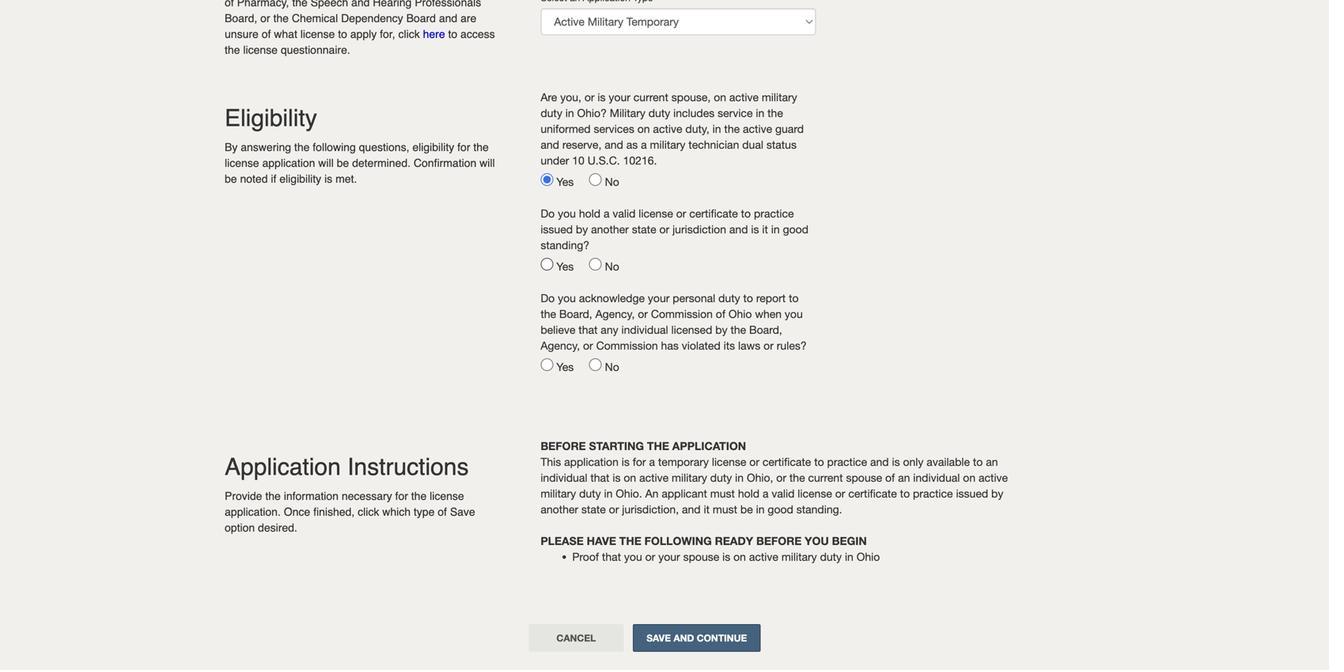 Task type: locate. For each thing, give the bounding box(es) containing it.
the up type
[[411, 490, 427, 502]]

in up report
[[771, 223, 780, 236]]

access
[[461, 28, 495, 40]]

practice inside do you hold a valid license or certificate to practice issued by another state or jurisdiction and is it in good standing?
[[754, 207, 794, 220]]

0 horizontal spatial the
[[619, 534, 641, 547]]

2 vertical spatial your
[[658, 550, 680, 563]]

current inside before starting the application this application is for a temporary license or certificate to practice and is only available to an individual that is on active military duty in ohio, or the current spouse of an individual on active military duty in ohio. an applicant must hold a valid license or certificate to practice issued by another state or jurisdiction, and it must be in good standing.
[[808, 471, 843, 484]]

1 vertical spatial state
[[581, 503, 606, 516]]

the up temporary
[[647, 439, 669, 453]]

that inside before starting the application this application is for a temporary license or certificate to practice and is only available to an individual that is on active military duty in ohio, or the current spouse of an individual on active military duty in ohio. an applicant must hold a valid license or certificate to practice issued by another state or jurisdiction, and it must be in good standing.
[[590, 471, 610, 484]]

2 vertical spatial certificate
[[848, 487, 897, 500]]

1 vertical spatial the
[[619, 534, 641, 547]]

an
[[645, 487, 659, 500]]

1 horizontal spatial for
[[457, 141, 470, 153]]

to down dual
[[741, 207, 751, 220]]

0 horizontal spatial individual
[[541, 471, 587, 484]]

current inside are you, or is your current spouse, on active military duty in ohio? military duty includes service in the uniformed services on active duty, in the active guard and reserve, and as a military technician dual status under 10 u.s.c. 10216.
[[634, 91, 668, 104]]

application
[[262, 157, 315, 169], [564, 455, 619, 468]]

application up if
[[262, 157, 315, 169]]

current
[[634, 91, 668, 104], [808, 471, 843, 484]]

the inside "please have the following ready before you begin proof that you or your spouse is on active military duty in ohio"
[[619, 534, 641, 547]]

1 vertical spatial do
[[541, 292, 555, 305]]

to right report
[[789, 292, 799, 305]]

0 vertical spatial no radio
[[589, 173, 602, 186]]

1 vertical spatial agency,
[[541, 339, 580, 352]]

10216.
[[623, 154, 657, 167]]

in up technician
[[713, 122, 721, 135]]

no for individual
[[605, 360, 619, 373]]

eligibility right if
[[280, 172, 321, 185]]

jurisdiction
[[673, 223, 726, 236]]

hold up standing?
[[579, 207, 601, 220]]

1 vertical spatial ohio
[[857, 550, 880, 563]]

spouse inside before starting the application this application is for a temporary license or certificate to practice and is only available to an individual that is on active military duty in ohio, or the current spouse of an individual on active military duty in ohio. an applicant must hold a valid license or certificate to practice issued by another state or jurisdiction, and it must be in good standing.
[[846, 471, 882, 484]]

1 horizontal spatial state
[[632, 223, 656, 236]]

the right have
[[619, 534, 641, 547]]

no radio down any
[[589, 358, 602, 371]]

current up military
[[634, 91, 668, 104]]

on
[[714, 91, 726, 104], [637, 122, 650, 135], [624, 471, 636, 484], [963, 471, 976, 484], [734, 550, 746, 563]]

no
[[605, 175, 619, 188], [605, 260, 619, 273], [605, 360, 619, 373]]

1 horizontal spatial current
[[808, 471, 843, 484]]

and right jurisdiction
[[729, 223, 748, 236]]

0 vertical spatial by
[[576, 223, 588, 236]]

valid
[[613, 207, 636, 220], [772, 487, 795, 500]]

0 horizontal spatial by
[[576, 223, 588, 236]]

when
[[755, 307, 782, 320]]

do inside do you hold a valid license or certificate to practice issued by another state or jurisdiction and is it in good standing?
[[541, 207, 555, 220]]

1 will from the left
[[318, 157, 334, 169]]

yes radio down under
[[541, 173, 553, 186]]

1 vertical spatial eligibility
[[280, 172, 321, 185]]

necessary
[[342, 490, 392, 502]]

0 horizontal spatial certificate
[[689, 207, 738, 220]]

1 horizontal spatial issued
[[956, 487, 988, 500]]

good up report
[[783, 223, 809, 236]]

military up guard
[[762, 91, 797, 104]]

the up "eligibility"
[[225, 44, 240, 56]]

0 vertical spatial be
[[337, 157, 349, 169]]

military inside "please have the following ready before you begin proof that you or your spouse is on active military duty in ohio"
[[782, 550, 817, 563]]

0 horizontal spatial an
[[898, 471, 910, 484]]

a down ohio,
[[763, 487, 769, 500]]

1 horizontal spatial of
[[716, 307, 725, 320]]

do up standing?
[[541, 207, 555, 220]]

1 horizontal spatial the
[[647, 439, 669, 453]]

duty down are
[[541, 106, 562, 119]]

be up met.
[[337, 157, 349, 169]]

1 horizontal spatial be
[[337, 157, 349, 169]]

1 vertical spatial it
[[704, 503, 710, 516]]

on down ready
[[734, 550, 746, 563]]

practice
[[754, 207, 794, 220], [827, 455, 867, 468], [913, 487, 953, 500]]

1 no from the top
[[605, 175, 619, 188]]

2 do from the top
[[541, 292, 555, 305]]

0 vertical spatial another
[[591, 223, 629, 236]]

be left noted
[[225, 172, 237, 185]]

services
[[594, 122, 634, 135]]

2 vertical spatial of
[[438, 506, 447, 518]]

1 horizontal spatial certificate
[[763, 455, 811, 468]]

to up the standing.
[[814, 455, 824, 468]]

None button
[[529, 624, 624, 652], [633, 624, 761, 652], [529, 624, 624, 652], [633, 624, 761, 652]]

is down ready
[[722, 550, 730, 563]]

duty left ohio.
[[579, 487, 601, 500]]

an down only
[[898, 471, 910, 484]]

0 horizontal spatial application
[[262, 157, 315, 169]]

a inside are you, or is your current spouse, on active military duty in ohio? military duty includes service in the uniformed services on active duty, in the active guard and reserve, and as a military technician dual status under 10 u.s.c. 10216.
[[641, 138, 647, 151]]

certificate inside do you hold a valid license or certificate to practice issued by another state or jurisdiction and is it in good standing?
[[689, 207, 738, 220]]

1 vertical spatial yes radio
[[541, 258, 553, 271]]

desired.
[[258, 521, 297, 534]]

issued
[[541, 223, 573, 236], [956, 487, 988, 500]]

spouse
[[846, 471, 882, 484], [683, 550, 719, 563]]

is inside by answering the following questions, eligibility for the license application will be determined. confirmation will be noted if eligibility is met.
[[324, 172, 332, 185]]

0 horizontal spatial issued
[[541, 223, 573, 236]]

yes right yes option
[[556, 360, 586, 373]]

begin
[[832, 534, 867, 547]]

valid down the 10216.
[[613, 207, 636, 220]]

2 yes from the top
[[556, 260, 586, 273]]

1 vertical spatial application
[[564, 455, 619, 468]]

individual down this
[[541, 471, 587, 484]]

1 horizontal spatial another
[[591, 223, 629, 236]]

to
[[448, 28, 457, 40], [741, 207, 751, 220], [743, 292, 753, 305], [789, 292, 799, 305], [814, 455, 824, 468], [973, 455, 983, 468], [900, 487, 910, 500]]

or
[[585, 91, 595, 104], [676, 207, 686, 220], [659, 223, 669, 236], [638, 307, 648, 320], [583, 339, 593, 352], [764, 339, 774, 352], [749, 455, 760, 468], [776, 471, 786, 484], [835, 487, 845, 500], [609, 503, 619, 516], [645, 550, 655, 563]]

1 vertical spatial practice
[[827, 455, 867, 468]]

1 horizontal spatial board,
[[749, 323, 782, 336]]

2 horizontal spatial by
[[991, 487, 1003, 500]]

military
[[762, 91, 797, 104], [650, 138, 685, 151], [672, 471, 707, 484], [541, 487, 576, 500], [782, 550, 817, 563]]

1 vertical spatial yes
[[556, 260, 586, 273]]

2 will from the left
[[480, 157, 495, 169]]

application inside by answering the following questions, eligibility for the license application will be determined. confirmation will be noted if eligibility is met.
[[262, 157, 315, 169]]

active inside "please have the following ready before you begin proof that you or your spouse is on active military duty in ohio"
[[749, 550, 778, 563]]

1 vertical spatial good
[[768, 503, 793, 516]]

0 horizontal spatial ohio
[[729, 307, 752, 320]]

the inside before starting the application this application is for a temporary license or certificate to practice and is only available to an individual that is on active military duty in ohio, or the current spouse of an individual on active military duty in ohio. an applicant must hold a valid license or certificate to practice issued by another state or jurisdiction, and it must be in good standing.
[[647, 439, 669, 453]]

be
[[337, 157, 349, 169], [225, 172, 237, 185], [740, 503, 753, 516]]

will
[[318, 157, 334, 169], [480, 157, 495, 169]]

is left only
[[892, 455, 900, 468]]

military
[[610, 106, 645, 119]]

for down the starting
[[633, 455, 646, 468]]

eligibility up confirmation
[[412, 141, 454, 153]]

issued inside do you hold a valid license or certificate to practice issued by another state or jurisdiction and is it in good standing?
[[541, 223, 573, 236]]

and inside do you hold a valid license or certificate to practice issued by another state or jurisdiction and is it in good standing?
[[729, 223, 748, 236]]

1 vertical spatial that
[[590, 471, 610, 484]]

1 vertical spatial issued
[[956, 487, 988, 500]]

no radio down the u.s.c.
[[589, 173, 602, 186]]

following
[[313, 141, 356, 153]]

no down any
[[605, 360, 619, 373]]

acknowledge
[[579, 292, 645, 305]]

1 do from the top
[[541, 207, 555, 220]]

1 yes from the top
[[556, 175, 586, 188]]

duty
[[541, 106, 562, 119], [649, 106, 670, 119], [718, 292, 740, 305], [710, 471, 732, 484], [579, 487, 601, 500], [820, 550, 842, 563]]

is
[[598, 91, 606, 104], [324, 172, 332, 185], [751, 223, 759, 236], [622, 455, 630, 468], [892, 455, 900, 468], [613, 471, 621, 484], [722, 550, 730, 563]]

includes
[[673, 106, 715, 119]]

dual
[[742, 138, 763, 151]]

uniformed
[[541, 122, 591, 135]]

2 vertical spatial yes
[[556, 360, 586, 373]]

duty inside "please have the following ready before you begin proof that you or your spouse is on active military duty in ohio"
[[820, 550, 842, 563]]

any
[[601, 323, 618, 336]]

2 vertical spatial by
[[991, 487, 1003, 500]]

a down the u.s.c.
[[604, 207, 610, 220]]

option
[[225, 521, 255, 534]]

0 vertical spatial ohio
[[729, 307, 752, 320]]

0 horizontal spatial it
[[704, 503, 710, 516]]

ohio?
[[577, 106, 607, 119]]

1 horizontal spatial application
[[564, 455, 619, 468]]

type
[[414, 506, 435, 518]]

is up ohio.
[[613, 471, 621, 484]]

license
[[243, 44, 278, 56], [225, 157, 259, 169], [639, 207, 673, 220], [712, 455, 746, 468], [798, 487, 832, 500], [430, 490, 464, 502]]

to right 'here' at the top
[[448, 28, 457, 40]]

that left any
[[579, 323, 598, 336]]

your left 'personal'
[[648, 292, 670, 305]]

has
[[661, 339, 679, 352]]

0 horizontal spatial before
[[541, 439, 586, 453]]

of
[[716, 307, 725, 320], [885, 471, 895, 484], [438, 506, 447, 518]]

2 vertical spatial that
[[602, 550, 621, 563]]

military up applicant
[[672, 471, 707, 484]]

2 vertical spatial for
[[395, 490, 408, 502]]

1 vertical spatial your
[[648, 292, 670, 305]]

2 vertical spatial no
[[605, 360, 619, 373]]

good down ohio,
[[768, 503, 793, 516]]

questionnaire.
[[281, 44, 350, 56]]

in down the 'begin'
[[845, 550, 854, 563]]

for inside provide the information necessary for the license application. once finished, click which type of save option desired.
[[395, 490, 408, 502]]

0 vertical spatial state
[[632, 223, 656, 236]]

1 vertical spatial by
[[715, 323, 728, 336]]

duty inside do you acknowledge your personal duty to report to the board, agency, or commission of ohio when you believe that any individual licensed by the board, agency, or commission has violated its laws or rules?
[[718, 292, 740, 305]]

in left ohio.
[[604, 487, 613, 500]]

valid down ohio,
[[772, 487, 795, 500]]

determined.
[[352, 157, 411, 169]]

duty down you
[[820, 550, 842, 563]]

0 vertical spatial hold
[[579, 207, 601, 220]]

which
[[382, 506, 411, 518]]

current up the standing.
[[808, 471, 843, 484]]

1 vertical spatial certificate
[[763, 455, 811, 468]]

0 vertical spatial it
[[762, 223, 768, 236]]

another inside do you hold a valid license or certificate to practice issued by another state or jurisdiction and is it in good standing?
[[591, 223, 629, 236]]

1 horizontal spatial an
[[986, 455, 998, 468]]

0 vertical spatial agency,
[[595, 307, 635, 320]]

by
[[225, 141, 238, 153]]

1 vertical spatial of
[[885, 471, 895, 484]]

the
[[225, 44, 240, 56], [768, 106, 783, 119], [724, 122, 740, 135], [294, 141, 310, 153], [473, 141, 489, 153], [541, 307, 556, 320], [731, 323, 746, 336], [790, 471, 805, 484], [265, 490, 281, 502], [411, 490, 427, 502]]

commission down any
[[596, 339, 658, 352]]

it down applicant
[[704, 503, 710, 516]]

individual inside do you acknowledge your personal duty to report to the board, agency, or commission of ohio when you believe that any individual licensed by the board, agency, or commission has violated its laws or rules?
[[621, 323, 668, 336]]

in down ohio,
[[756, 503, 765, 516]]

board, up the "believe"
[[559, 307, 592, 320]]

you
[[805, 534, 829, 547]]

agency,
[[595, 307, 635, 320], [541, 339, 580, 352]]

information
[[284, 490, 339, 502]]

ohio left when
[[729, 307, 752, 320]]

0 vertical spatial certificate
[[689, 207, 738, 220]]

agency, down the "believe"
[[541, 339, 580, 352]]

the up the "believe"
[[541, 307, 556, 320]]

must
[[710, 487, 735, 500], [713, 503, 737, 516]]

0 vertical spatial of
[[716, 307, 725, 320]]

an
[[986, 455, 998, 468], [898, 471, 910, 484]]

that
[[579, 323, 598, 336], [590, 471, 610, 484], [602, 550, 621, 563]]

before starting the application this application is for a temporary license or certificate to practice and is only available to an individual that is on active military duty in ohio, or the current spouse of an individual on active military duty in ohio. an applicant must hold a valid license or certificate to practice issued by another state or jurisdiction, and it must be in good standing.
[[541, 439, 1008, 516]]

certificate up the 'begin'
[[848, 487, 897, 500]]

3 yes from the top
[[556, 360, 586, 373]]

the right ohio,
[[790, 471, 805, 484]]

0 vertical spatial eligibility
[[412, 141, 454, 153]]

on up 'as'
[[637, 122, 650, 135]]

individual up has
[[621, 323, 668, 336]]

0 horizontal spatial current
[[634, 91, 668, 104]]

0 horizontal spatial hold
[[579, 207, 601, 220]]

will down "following"
[[318, 157, 334, 169]]

individual
[[621, 323, 668, 336], [541, 471, 587, 484], [913, 471, 960, 484]]

license down by
[[225, 157, 259, 169]]

1 vertical spatial valid
[[772, 487, 795, 500]]

No radio
[[589, 173, 602, 186], [589, 358, 602, 371]]

yes down standing?
[[556, 260, 586, 273]]

your
[[609, 91, 630, 104], [648, 292, 670, 305], [658, 550, 680, 563]]

0 horizontal spatial state
[[581, 503, 606, 516]]

0 vertical spatial for
[[457, 141, 470, 153]]

application inside before starting the application this application is for a temporary license or certificate to practice and is only available to an individual that is on active military duty in ohio, or the current spouse of an individual on active military duty in ohio. an applicant must hold a valid license or certificate to practice issued by another state or jurisdiction, and it must be in good standing.
[[564, 455, 619, 468]]

1 yes radio from the top
[[541, 173, 553, 186]]

on inside "please have the following ready before you begin proof that you or your spouse is on active military duty in ohio"
[[734, 550, 746, 563]]

must right applicant
[[710, 487, 735, 500]]

believe
[[541, 323, 576, 336]]

certificate
[[689, 207, 738, 220], [763, 455, 811, 468], [848, 487, 897, 500]]

0 vertical spatial that
[[579, 323, 598, 336]]

that down have
[[602, 550, 621, 563]]

0 vertical spatial yes
[[556, 175, 586, 188]]

1 horizontal spatial spouse
[[846, 471, 882, 484]]

yes for do you hold a valid license or certificate to practice issued by another state or jurisdiction and is it in good standing?
[[556, 260, 586, 273]]

1 vertical spatial no radio
[[589, 358, 602, 371]]

spouse up the 'begin'
[[846, 471, 882, 484]]

Yes radio
[[541, 173, 553, 186], [541, 258, 553, 271]]

to inside to access the license questionnaire.
[[448, 28, 457, 40]]

of inside before starting the application this application is for a temporary license or certificate to practice and is only available to an individual that is on active military duty in ohio, or the current spouse of an individual on active military duty in ohio. an applicant must hold a valid license or certificate to practice issued by another state or jurisdiction, and it must be in good standing.
[[885, 471, 895, 484]]

yes down 10
[[556, 175, 586, 188]]

duty right 'personal'
[[718, 292, 740, 305]]

spouse down following
[[683, 550, 719, 563]]

licensed
[[671, 323, 712, 336]]

1 vertical spatial no
[[605, 260, 619, 273]]

and
[[541, 138, 559, 151], [605, 138, 623, 151], [729, 223, 748, 236], [870, 455, 889, 468], [682, 503, 701, 516]]

state
[[632, 223, 656, 236], [581, 503, 606, 516]]

license inside to access the license questionnaire.
[[243, 44, 278, 56]]

do inside do you acknowledge your personal duty to report to the board, agency, or commission of ohio when you believe that any individual licensed by the board, agency, or commission has violated its laws or rules?
[[541, 292, 555, 305]]

0 vertical spatial yes radio
[[541, 173, 553, 186]]

as
[[626, 138, 638, 151]]

instructions
[[347, 453, 469, 481]]

reserve,
[[562, 138, 602, 151]]

available
[[927, 455, 970, 468]]

yes
[[556, 175, 586, 188], [556, 260, 586, 273], [556, 360, 586, 373]]

must up ready
[[713, 503, 737, 516]]

a right 'as'
[[641, 138, 647, 151]]

do up the "believe"
[[541, 292, 555, 305]]

2 no radio from the top
[[589, 358, 602, 371]]

1 vertical spatial board,
[[749, 323, 782, 336]]

ohio inside do you acknowledge your personal duty to report to the board, agency, or commission of ohio when you believe that any individual licensed by the board, agency, or commission has violated its laws or rules?
[[729, 307, 752, 320]]

to inside do you hold a valid license or certificate to practice issued by another state or jurisdiction and is it in good standing?
[[741, 207, 751, 220]]

license left questionnaire.
[[243, 44, 278, 56]]

0 horizontal spatial practice
[[754, 207, 794, 220]]

by inside do you acknowledge your personal duty to report to the board, agency, or commission of ohio when you believe that any individual licensed by the board, agency, or commission has violated its laws or rules?
[[715, 323, 728, 336]]

1 horizontal spatial before
[[756, 534, 802, 547]]

license up jurisdiction
[[639, 207, 673, 220]]

2 yes radio from the top
[[541, 258, 553, 271]]

this
[[541, 455, 561, 468]]

is right jurisdiction
[[751, 223, 759, 236]]

in
[[565, 106, 574, 119], [756, 106, 764, 119], [713, 122, 721, 135], [771, 223, 780, 236], [735, 471, 744, 484], [604, 487, 613, 500], [756, 503, 765, 516], [845, 550, 854, 563]]

yes for are you, or is your current spouse, on active military duty in ohio? military duty includes service in the uniformed services on active duty, in the active guard and reserve, and as a military technician dual status under 10 u.s.c. 10216.
[[556, 175, 586, 188]]

certificate up ohio,
[[763, 455, 811, 468]]

commission up licensed at right
[[651, 307, 713, 320]]

1 vertical spatial current
[[808, 471, 843, 484]]

2 horizontal spatial for
[[633, 455, 646, 468]]

no right no radio
[[605, 260, 619, 273]]

1 horizontal spatial it
[[762, 223, 768, 236]]

by inside before starting the application this application is for a temporary license or certificate to practice and is only available to an individual that is on active military duty in ohio, or the current spouse of an individual on active military duty in ohio. an applicant must hold a valid license or certificate to practice issued by another state or jurisdiction, and it must be in good standing.
[[991, 487, 1003, 500]]

0 vertical spatial before
[[541, 439, 586, 453]]

1 vertical spatial before
[[756, 534, 802, 547]]

0 vertical spatial practice
[[754, 207, 794, 220]]

that down the starting
[[590, 471, 610, 484]]

2 horizontal spatial of
[[885, 471, 895, 484]]

1 horizontal spatial practice
[[827, 455, 867, 468]]

0 horizontal spatial of
[[438, 506, 447, 518]]

1 horizontal spatial valid
[[772, 487, 795, 500]]

0 vertical spatial valid
[[613, 207, 636, 220]]

on up "service"
[[714, 91, 726, 104]]

application instructions
[[225, 453, 469, 481]]

before left you
[[756, 534, 802, 547]]

1 horizontal spatial ohio
[[857, 550, 880, 563]]

hold inside do you hold a valid license or certificate to practice issued by another state or jurisdiction and is it in good standing?
[[579, 207, 601, 220]]

military down this
[[541, 487, 576, 500]]

issued inside before starting the application this application is for a temporary license or certificate to practice and is only available to an individual that is on active military duty in ohio, or the current spouse of an individual on active military duty in ohio. an applicant must hold a valid license or certificate to practice issued by another state or jurisdiction, and it must be in good standing.
[[956, 487, 988, 500]]

no radio for commission
[[589, 358, 602, 371]]

individual down 'available'
[[913, 471, 960, 484]]

eligibility
[[412, 141, 454, 153], [280, 172, 321, 185]]

0 horizontal spatial another
[[541, 503, 578, 516]]

for up which
[[395, 490, 408, 502]]

the for that
[[619, 534, 641, 547]]

it right jurisdiction
[[762, 223, 768, 236]]

0 vertical spatial board,
[[559, 307, 592, 320]]

is inside "please have the following ready before you begin proof that you or your spouse is on active military duty in ohio"
[[722, 550, 730, 563]]

board, down when
[[749, 323, 782, 336]]

0 horizontal spatial for
[[395, 490, 408, 502]]

answering
[[241, 141, 291, 153]]

3 no from the top
[[605, 360, 619, 373]]

hold
[[579, 207, 601, 220], [738, 487, 760, 500]]

state inside do you hold a valid license or certificate to practice issued by another state or jurisdiction and is it in good standing?
[[632, 223, 656, 236]]

valid inside before starting the application this application is for a temporary license or certificate to practice and is only available to an individual that is on active military duty in ohio, or the current spouse of an individual on active military duty in ohio. an applicant must hold a valid license or certificate to practice issued by another state or jurisdiction, and it must be in good standing.
[[772, 487, 795, 500]]

1 no radio from the top
[[589, 173, 602, 186]]

or inside are you, or is your current spouse, on active military duty in ohio? military duty includes service in the uniformed services on active duty, in the active guard and reserve, and as a military technician dual status under 10 u.s.c. 10216.
[[585, 91, 595, 104]]

state left jurisdiction
[[632, 223, 656, 236]]

0 horizontal spatial will
[[318, 157, 334, 169]]

an right 'available'
[[986, 455, 998, 468]]

license inside provide the information necessary for the license application. once finished, click which type of save option desired.
[[430, 490, 464, 502]]

your up military
[[609, 91, 630, 104]]

ohio inside "please have the following ready before you begin proof that you or your spouse is on active military duty in ohio"
[[857, 550, 880, 563]]

2 no from the top
[[605, 260, 619, 273]]

before
[[541, 439, 586, 453], [756, 534, 802, 547]]

are
[[541, 91, 557, 104]]

0 vertical spatial good
[[783, 223, 809, 236]]



Task type: describe. For each thing, give the bounding box(es) containing it.
it inside do you hold a valid license or certificate to practice issued by another state or jurisdiction and is it in good standing?
[[762, 223, 768, 236]]

is down the starting
[[622, 455, 630, 468]]

to down only
[[900, 487, 910, 500]]

and down services
[[605, 138, 623, 151]]

of inside do you acknowledge your personal duty to report to the board, agency, or commission of ohio when you believe that any individual licensed by the board, agency, or commission has violated its laws or rules?
[[716, 307, 725, 320]]

yes radio for are you, or is your current spouse, on active military duty in ohio? military duty includes service in the uniformed services on active duty, in the active guard and reserve, and as a military technician dual status under 10 u.s.c. 10216.
[[541, 173, 553, 186]]

be inside before starting the application this application is for a temporary license or certificate to practice and is only available to an individual that is on active military duty in ohio, or the current spouse of an individual on active military duty in ohio. an applicant must hold a valid license or certificate to practice issued by another state or jurisdiction, and it must be in good standing.
[[740, 503, 753, 516]]

the up confirmation
[[473, 141, 489, 153]]

status
[[767, 138, 797, 151]]

of inside provide the information necessary for the license application. once finished, click which type of save option desired.
[[438, 506, 447, 518]]

do you acknowledge your personal duty to report to the board, agency, or commission of ohio when you believe that any individual licensed by the board, agency, or commission has violated its laws or rules?
[[541, 292, 807, 352]]

applicant
[[662, 487, 707, 500]]

in inside do you hold a valid license or certificate to practice issued by another state or jurisdiction and is it in good standing?
[[771, 223, 780, 236]]

yes for do you acknowledge your personal duty to report to the board, agency, or commission of ohio when you believe that any individual licensed by the board, agency, or commission has violated its laws or rules?
[[556, 360, 586, 373]]

by inside do you hold a valid license or certificate to practice issued by another state or jurisdiction and is it in good standing?
[[576, 223, 588, 236]]

no for standing?
[[605, 260, 619, 273]]

provide the information necessary for the license application. once finished, click which type of save option desired.
[[225, 490, 475, 534]]

it inside before starting the application this application is for a temporary license or certificate to practice and is only available to an individual that is on active military duty in ohio, or the current spouse of an individual on active military duty in ohio. an applicant must hold a valid license or certificate to practice issued by another state or jurisdiction, and it must be in good standing.
[[704, 503, 710, 516]]

and left only
[[870, 455, 889, 468]]

state inside before starting the application this application is for a temporary license or certificate to practice and is only available to an individual that is on active military duty in ohio, or the current spouse of an individual on active military duty in ohio. an applicant must hold a valid license or certificate to practice issued by another state or jurisdiction, and it must be in good standing.
[[581, 503, 606, 516]]

ohio,
[[747, 471, 773, 484]]

do for do you hold a valid license or certificate to practice issued by another state or jurisdiction and is it in good standing?
[[541, 207, 555, 220]]

10
[[572, 154, 585, 167]]

1 vertical spatial must
[[713, 503, 737, 516]]

the up application. at the left of the page
[[265, 490, 281, 502]]

No radio
[[589, 258, 602, 271]]

personal
[[673, 292, 715, 305]]

eligibility
[[225, 104, 317, 132]]

duty,
[[685, 122, 709, 135]]

please
[[541, 534, 584, 547]]

individual for licensed
[[621, 323, 668, 336]]

you inside "please have the following ready before you begin proof that you or your spouse is on active military duty in ohio"
[[624, 550, 642, 563]]

license inside by answering the following questions, eligibility for the license application will be determined. confirmation will be noted if eligibility is met.
[[225, 157, 259, 169]]

your inside are you, or is your current spouse, on active military duty in ohio? military duty includes service in the uniformed services on active duty, in the active guard and reserve, and as a military technician dual status under 10 u.s.c. 10216.
[[609, 91, 630, 104]]

please have the following ready before you begin proof that you or your spouse is on active military duty in ohio
[[541, 534, 880, 563]]

violated
[[682, 339, 721, 352]]

no radio for and
[[589, 173, 602, 186]]

service
[[718, 106, 753, 119]]

good inside before starting the application this application is for a temporary license or certificate to practice and is only available to an individual that is on active military duty in ohio, or the current spouse of an individual on active military duty in ohio. an applicant must hold a valid license or certificate to practice issued by another state or jurisdiction, and it must be in good standing.
[[768, 503, 793, 516]]

if
[[271, 172, 276, 185]]

0 vertical spatial an
[[986, 455, 998, 468]]

technician
[[689, 138, 739, 151]]

to access the license questionnaire.
[[225, 28, 495, 56]]

the left "following"
[[294, 141, 310, 153]]

jurisdiction,
[[622, 503, 679, 516]]

or inside "please have the following ready before you begin proof that you or your spouse is on active military duty in ohio"
[[645, 550, 655, 563]]

only
[[903, 455, 924, 468]]

0 horizontal spatial board,
[[559, 307, 592, 320]]

in inside "please have the following ready before you begin proof that you or your spouse is on active military duty in ohio"
[[845, 550, 854, 563]]

1 vertical spatial commission
[[596, 339, 658, 352]]

application
[[225, 453, 341, 481]]

duty right military
[[649, 106, 670, 119]]

individual for that
[[541, 471, 587, 484]]

under
[[541, 154, 569, 167]]

spouse,
[[672, 91, 711, 104]]

application.
[[225, 506, 281, 518]]

1 horizontal spatial eligibility
[[412, 141, 454, 153]]

a left temporary
[[649, 455, 655, 468]]

the down "service"
[[724, 122, 740, 135]]

do for do you acknowledge your personal duty to report to the board, agency, or commission of ohio when you believe that any individual licensed by the board, agency, or commission has violated its laws or rules?
[[541, 292, 555, 305]]

that inside do you acknowledge your personal duty to report to the board, agency, or commission of ohio when you believe that any individual licensed by the board, agency, or commission has violated its laws or rules?
[[579, 323, 598, 336]]

ready
[[715, 534, 753, 547]]

its
[[724, 339, 735, 352]]

good inside do you hold a valid license or certificate to practice issued by another state or jurisdiction and is it in good standing?
[[783, 223, 809, 236]]

to left report
[[743, 292, 753, 305]]

in down you,
[[565, 106, 574, 119]]

here link
[[423, 28, 445, 40]]

1 vertical spatial be
[[225, 172, 237, 185]]

your inside "please have the following ready before you begin proof that you or your spouse is on active military duty in ohio"
[[658, 550, 680, 563]]

you,
[[560, 91, 581, 104]]

report
[[756, 292, 786, 305]]

once
[[284, 506, 310, 518]]

finished,
[[313, 506, 355, 518]]

questions,
[[359, 141, 409, 153]]

ohio.
[[616, 487, 642, 500]]

before inside before starting the application this application is for a temporary license or certificate to practice and is only available to an individual that is on active military duty in ohio, or the current spouse of an individual on active military duty in ohio. an applicant must hold a valid license or certificate to practice issued by another state or jurisdiction, and it must be in good standing.
[[541, 439, 586, 453]]

yes radio for do you hold a valid license or certificate to practice issued by another state or jurisdiction and is it in good standing?
[[541, 258, 553, 271]]

Yes radio
[[541, 358, 553, 371]]

on up ohio.
[[624, 471, 636, 484]]

2 horizontal spatial individual
[[913, 471, 960, 484]]

proof
[[572, 550, 599, 563]]

license inside do you hold a valid license or certificate to practice issued by another state or jurisdiction and is it in good standing?
[[639, 207, 673, 220]]

the up guard
[[768, 106, 783, 119]]

you up the "believe"
[[558, 292, 576, 305]]

in left ohio,
[[735, 471, 744, 484]]

2 horizontal spatial certificate
[[848, 487, 897, 500]]

the inside before starting the application this application is for a temporary license or certificate to practice and is only available to an individual that is on active military duty in ohio, or the current spouse of an individual on active military duty in ohio. an applicant must hold a valid license or certificate to practice issued by another state or jurisdiction, and it must be in good standing.
[[790, 471, 805, 484]]

another inside before starting the application this application is for a temporary license or certificate to practice and is only available to an individual that is on active military duty in ohio, or the current spouse of an individual on active military duty in ohio. an applicant must hold a valid license or certificate to practice issued by another state or jurisdiction, and it must be in good standing.
[[541, 503, 578, 516]]

for inside by answering the following questions, eligibility for the license application will be determined. confirmation will be noted if eligibility is met.
[[457, 141, 470, 153]]

that inside "please have the following ready before you begin proof that you or your spouse is on active military duty in ohio"
[[602, 550, 621, 563]]

application
[[672, 439, 746, 453]]

military up the 10216.
[[650, 138, 685, 151]]

standing.
[[796, 503, 842, 516]]

laws
[[738, 339, 761, 352]]

the up its
[[731, 323, 746, 336]]

save
[[450, 506, 475, 518]]

hold inside before starting the application this application is for a temporary license or certificate to practice and is only available to an individual that is on active military duty in ohio, or the current spouse of an individual on active military duty in ohio. an applicant must hold a valid license or certificate to practice issued by another state or jurisdiction, and it must be in good standing.
[[738, 487, 760, 500]]

here
[[423, 28, 445, 40]]

0 horizontal spatial agency,
[[541, 339, 580, 352]]

provide
[[225, 490, 262, 502]]

a inside do you hold a valid license or certificate to practice issued by another state or jurisdiction and is it in good standing?
[[604, 207, 610, 220]]

is inside are you, or is your current spouse, on active military duty in ohio? military duty includes service in the uniformed services on active duty, in the active guard and reserve, and as a military technician dual status under 10 u.s.c. 10216.
[[598, 91, 606, 104]]

on down 'available'
[[963, 471, 976, 484]]

license down application
[[712, 455, 746, 468]]

by answering the following questions, eligibility for the license application will be determined. confirmation will be noted if eligibility is met.
[[225, 141, 495, 185]]

are you, or is your current spouse, on active military duty in ohio? military duty includes service in the uniformed services on active duty, in the active guard and reserve, and as a military technician dual status under 10 u.s.c. 10216.
[[541, 91, 804, 167]]

is inside do you hold a valid license or certificate to practice issued by another state or jurisdiction and is it in good standing?
[[751, 223, 759, 236]]

noted
[[240, 172, 268, 185]]

the for temporary
[[647, 439, 669, 453]]

temporary
[[658, 455, 709, 468]]

and up under
[[541, 138, 559, 151]]

standing?
[[541, 239, 589, 252]]

guard
[[775, 122, 804, 135]]

for inside before starting the application this application is for a temporary license or certificate to practice and is only available to an individual that is on active military duty in ohio, or the current spouse of an individual on active military duty in ohio. an applicant must hold a valid license or certificate to practice issued by another state or jurisdiction, and it must be in good standing.
[[633, 455, 646, 468]]

0 horizontal spatial eligibility
[[280, 172, 321, 185]]

spouse inside "please have the following ready before you begin proof that you or your spouse is on active military duty in ohio"
[[683, 550, 719, 563]]

duty down application
[[710, 471, 732, 484]]

following
[[645, 534, 712, 547]]

rules?
[[777, 339, 807, 352]]

u.s.c.
[[588, 154, 620, 167]]

2 horizontal spatial practice
[[913, 487, 953, 500]]

valid inside do you hold a valid license or certificate to practice issued by another state or jurisdiction and is it in good standing?
[[613, 207, 636, 220]]

click
[[358, 506, 379, 518]]

and down applicant
[[682, 503, 701, 516]]

have
[[587, 534, 616, 547]]

1 horizontal spatial agency,
[[595, 307, 635, 320]]

0 vertical spatial commission
[[651, 307, 713, 320]]

you inside do you hold a valid license or certificate to practice issued by another state or jurisdiction and is it in good standing?
[[558, 207, 576, 220]]

in right "service"
[[756, 106, 764, 119]]

confirmation
[[414, 157, 477, 169]]

no for on
[[605, 175, 619, 188]]

your inside do you acknowledge your personal duty to report to the board, agency, or commission of ohio when you believe that any individual licensed by the board, agency, or commission has violated its laws or rules?
[[648, 292, 670, 305]]

to right 'available'
[[973, 455, 983, 468]]

the inside to access the license questionnaire.
[[225, 44, 240, 56]]

you right when
[[785, 307, 803, 320]]

met.
[[336, 172, 357, 185]]

starting
[[589, 439, 644, 453]]

license up the standing.
[[798, 487, 832, 500]]

0 vertical spatial must
[[710, 487, 735, 500]]

do you hold a valid license or certificate to practice issued by another state or jurisdiction and is it in good standing?
[[541, 207, 809, 252]]

before inside "please have the following ready before you begin proof that you or your spouse is on active military duty in ohio"
[[756, 534, 802, 547]]



Task type: vqa. For each thing, say whether or not it's contained in the screenshot.
unless
no



